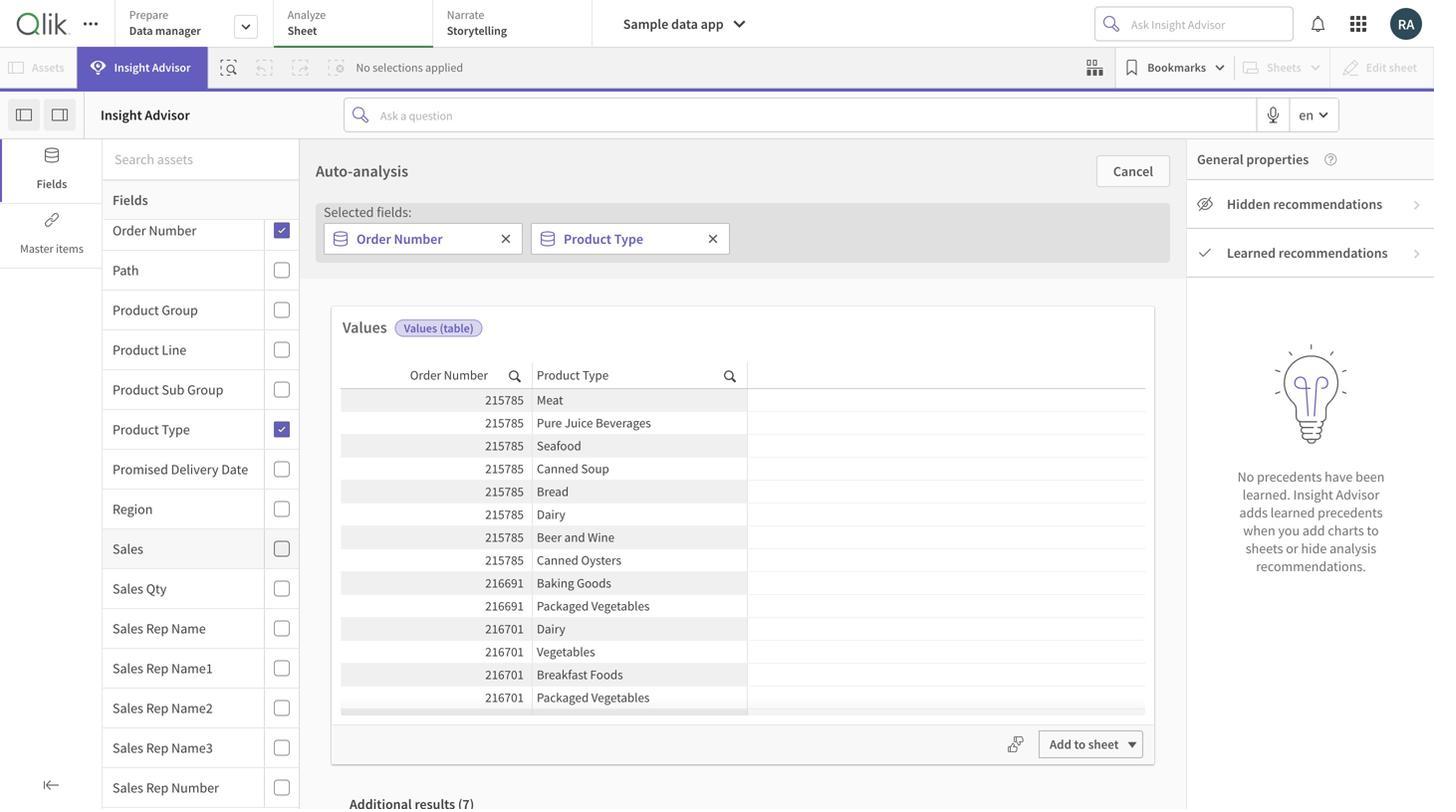 Task type: vqa. For each thing, say whether or not it's contained in the screenshot.
Filters region
no



Task type: describe. For each thing, give the bounding box(es) containing it.
small image
[[1411, 248, 1423, 260]]

no for no selections applied
[[356, 60, 370, 75]]

sales for sales rep name
[[113, 620, 143, 638]]

find new insights in the data using
[[617, 540, 817, 558]]

216701 for dairy
[[485, 621, 524, 637]]

name
[[171, 620, 206, 638]]

you inside no precedents have been learned. insight advisor adds learned precedents when you add charts to sheets or hide analysis recommendations.
[[1278, 522, 1300, 540]]

a
[[697, 499, 705, 519]]

product sub group
[[113, 381, 223, 399]]

your inside explore your data directly or let qlik generate insights for you with
[[403, 540, 429, 558]]

. for data
[[497, 594, 501, 611]]

recommendations for learned recommendations
[[1279, 244, 1388, 262]]

results tabs tab list
[[334, 781, 490, 810]]

advisor up discover
[[443, 595, 485, 611]]

216701 for breakfast foods
[[485, 667, 524, 683]]

215785 for dairy
[[485, 506, 524, 523]]

sales qty
[[113, 580, 167, 598]]

snack foods
[[537, 713, 605, 729]]

215785 for bread
[[485, 484, 524, 500]]

learned
[[1271, 504, 1315, 522]]

master
[[20, 241, 53, 256]]

0 horizontal spatial sheet
[[973, 541, 1004, 558]]

215785 for canned oysters
[[485, 552, 524, 569]]

medium image
[[1197, 245, 1213, 261]]

explore for explore the data
[[404, 499, 456, 519]]

found
[[617, 597, 652, 615]]

juice
[[565, 415, 593, 431]]

rep for number
[[146, 779, 169, 797]]

hide assets image
[[16, 107, 32, 123]]

been
[[1356, 468, 1385, 486]]

packaged for 216691
[[537, 598, 589, 614]]

canned soup
[[537, 461, 609, 477]]

no precedents have been learned. insight advisor adds learned precedents when you add charts to sheets or hide analysis recommendations.
[[1238, 468, 1385, 576]]

find
[[617, 540, 643, 558]]

this inside . save any insights you discover to this sheet.
[[500, 623, 521, 641]]

insight down "generate"
[[402, 595, 440, 611]]

canned oysters
[[537, 552, 621, 569]]

number down fields:
[[394, 230, 443, 248]]

promised delivery date menu item
[[103, 450, 299, 490]]

you inside explore your data directly or let qlik generate insights for you with
[[496, 567, 517, 585]]

insights inside . save any insights you discover to this sheet.
[[361, 623, 406, 641]]

date
[[221, 461, 248, 479]]

region
[[113, 500, 153, 518]]

ra button
[[1390, 8, 1422, 40]]

. any found insights can be saved to this sheet.
[[617, 567, 817, 641]]

sales rep number
[[113, 779, 219, 797]]

beer and wine
[[537, 529, 615, 546]]

bookmarks button
[[1120, 52, 1230, 84]]

product line
[[113, 341, 186, 359]]

sales rep name3
[[113, 739, 213, 757]]

rep for name1
[[146, 660, 169, 678]]

sheet
[[288, 23, 317, 38]]

analytics
[[983, 499, 1045, 519]]

generate
[[374, 567, 426, 585]]

sales rep name menu item
[[103, 610, 299, 649]]

hidden recommendations button
[[1187, 180, 1434, 229]]

vegetables for 216691
[[591, 598, 650, 614]]

selections
[[373, 60, 423, 75]]

option
[[528, 270, 594, 300]]

sales rep name2 menu item
[[103, 689, 299, 729]]

to right adding
[[876, 270, 896, 300]]

small image
[[1411, 199, 1423, 212]]

Search assets text field
[[103, 141, 299, 177]]

meat
[[537, 392, 563, 408]]

sales for sales rep name1
[[113, 660, 143, 678]]

product group menu item
[[103, 291, 299, 331]]

data inside sample data app dropdown button
[[671, 15, 698, 33]]

seafood
[[537, 438, 581, 454]]

an
[[498, 270, 523, 300]]

216701 for packaged vegetables
[[485, 690, 524, 706]]

new for find
[[645, 540, 670, 558]]

hide properties image
[[52, 107, 68, 123]]

sheet. inside . any found insights can be saved to this sheet.
[[699, 623, 735, 641]]

deselect field image for product type
[[707, 233, 719, 245]]

sales for sales rep name2
[[113, 700, 143, 718]]

creating
[[880, 570, 928, 588]]

product up option
[[564, 230, 611, 248]]

en
[[1299, 106, 1314, 124]]

use
[[887, 540, 912, 558]]

add
[[1303, 522, 1325, 540]]

start
[[1034, 540, 1061, 558]]

search image
[[509, 366, 521, 385]]

1 master items button from the left
[[0, 204, 102, 267]]

sales rep name3 menu item
[[103, 729, 299, 769]]

selections tool image
[[1087, 60, 1103, 76]]

sales rep number menu item
[[103, 769, 299, 809]]

packaged vegetables for 216691
[[537, 598, 650, 614]]

choose an option below to get started adding to this sheet...
[[419, 270, 1015, 300]]

cancel
[[1113, 162, 1153, 180]]

search image
[[724, 366, 736, 385]]

wine
[[588, 529, 615, 546]]

1 vertical spatial the
[[735, 540, 754, 558]]

question?
[[708, 499, 775, 519]]

insight advisor button
[[77, 47, 208, 89]]

advisor up be
[[726, 568, 766, 585]]

canned for canned soup
[[537, 461, 579, 477]]

packaged vegetables for 216701
[[537, 690, 650, 706]]

analyze sheet
[[288, 7, 326, 38]]

below
[[598, 270, 660, 300]]

baking goods
[[537, 575, 611, 592]]

hidden recommendations
[[1227, 195, 1383, 213]]

dairy for 215785
[[537, 506, 565, 523]]

line
[[162, 341, 186, 359]]

1 vertical spatial product type
[[537, 367, 609, 383]]

sales button
[[103, 540, 260, 558]]

sales rep number button
[[103, 779, 260, 797]]

analysis inside no precedents have been learned. insight advisor adds learned precedents when you add charts to sheets or hide analysis recommendations.
[[1330, 540, 1377, 558]]

adds
[[1239, 504, 1268, 522]]

rep for name3
[[146, 739, 169, 757]]

sales qty menu item
[[103, 570, 299, 610]]

new for create
[[951, 499, 980, 519]]

. press space to sort on this column. element
[[747, 363, 1145, 389]]

insights left in
[[673, 540, 718, 558]]

product sub group menu item
[[103, 370, 299, 410]]

sheets
[[1246, 540, 1283, 558]]

to inside button
[[1074, 737, 1086, 753]]

insight up the can
[[686, 568, 723, 585]]

vegetables for 216701
[[591, 690, 650, 706]]

Ask a question text field
[[376, 99, 1256, 131]]

can
[[703, 597, 723, 615]]

to inside . save any insights you discover to this sheet.
[[485, 623, 497, 641]]

items
[[56, 241, 84, 256]]

sheet inside button
[[1088, 737, 1119, 753]]

1 horizontal spatial fields
[[113, 191, 148, 209]]

choose
[[419, 270, 493, 300]]

path
[[113, 261, 139, 279]]

sales rep name1
[[113, 660, 213, 678]]

order number menu item
[[103, 211, 299, 251]]

215785 for beer and wine
[[485, 529, 524, 546]]

number inside "menu item"
[[149, 222, 196, 240]]

analyze
[[288, 7, 326, 22]]

learned.
[[1243, 486, 1291, 504]]

applied
[[425, 60, 463, 75]]

2 horizontal spatial order
[[410, 367, 441, 383]]

breakfast
[[537, 667, 588, 683]]

advisor down insight advisor dropdown button
[[145, 106, 190, 124]]

deselect field image for order number
[[500, 233, 512, 245]]

or inside no precedents have been learned. insight advisor adds learned precedents when you add charts to sheets or hide analysis recommendations.
[[1286, 540, 1298, 558]]

when
[[1243, 522, 1275, 540]]

advisor inside no precedents have been learned. insight advisor adds learned precedents when you add charts to sheets or hide analysis recommendations.
[[1336, 486, 1380, 504]]

ask insight advisor
[[664, 568, 766, 585]]

sub
[[162, 381, 184, 399]]

get
[[690, 270, 721, 300]]

tab list inside 'choose an option below to get started adding to this sheet...' application
[[114, 0, 599, 50]]

sales for sales
[[113, 540, 143, 558]]

to inside . any found insights can be saved to this sheet.
[[780, 597, 793, 615]]

rep for name
[[146, 620, 169, 638]]

menu inside 'choose an option below to get started adding to this sheet...' application
[[103, 211, 299, 809]]

values for values (table)
[[404, 321, 437, 336]]

storytelling
[[447, 23, 507, 38]]

auto-analysis
[[316, 161, 408, 181]]

2 horizontal spatial type
[[614, 230, 643, 248]]

general properties
[[1197, 150, 1309, 168]]

product for product group menu item
[[113, 301, 159, 319]]

insight down insight advisor dropdown button
[[101, 106, 142, 124]]

for
[[476, 567, 493, 585]]

foods for snack foods
[[572, 713, 605, 729]]

view disabled image
[[1197, 196, 1213, 212]]

learned recommendations
[[1227, 244, 1388, 262]]

learned recommendations button
[[1187, 229, 1434, 278]]

sample
[[623, 15, 668, 33]]

to left the get
[[664, 270, 685, 300]]

have
[[1325, 468, 1353, 486]]

breakfast foods
[[537, 667, 623, 683]]

product group button
[[103, 301, 260, 319]]

in
[[721, 540, 732, 558]]

0 vertical spatial precedents
[[1257, 468, 1322, 486]]

started
[[726, 270, 796, 300]]

to inside to start creating visualizations and build your new sheet.
[[1019, 540, 1032, 558]]



Task type: locate. For each thing, give the bounding box(es) containing it.
or left the hide at the bottom right of the page
[[1286, 540, 1298, 558]]

delivery
[[171, 461, 219, 479]]

sheet. inside to start creating visualizations and build your new sheet.
[[985, 597, 1020, 615]]

order number inside "menu item"
[[113, 222, 196, 240]]

215785 for canned soup
[[485, 461, 524, 477]]

215785 down search icon
[[485, 392, 524, 408]]

explore the data
[[404, 499, 516, 519]]

your down visualizations
[[928, 597, 954, 615]]

number inside grid
[[444, 367, 488, 383]]

1 horizontal spatial sheet.
[[699, 623, 735, 641]]

0 vertical spatial the
[[459, 499, 482, 519]]

order down values (table) at top
[[410, 367, 441, 383]]

1 vertical spatial and
[[1012, 570, 1035, 588]]

any
[[534, 594, 556, 611]]

3 216701 from the top
[[485, 667, 524, 683]]

group inside product sub group menu item
[[187, 381, 223, 399]]

product type
[[564, 230, 643, 248], [537, 367, 609, 383], [113, 421, 190, 439]]

packaged down baking
[[537, 598, 589, 614]]

2 deselect field image from the left
[[707, 233, 719, 245]]

vegetables down breakfast foods
[[591, 690, 650, 706]]

2 vertical spatial type
[[162, 421, 190, 439]]

this left sheet...
[[901, 270, 938, 300]]

insights inside explore your data directly or let qlik generate insights for you with
[[428, 567, 474, 585]]

0 vertical spatial packaged
[[537, 598, 589, 614]]

sales for sales rep name3
[[113, 739, 143, 757]]

recommendations inside learned recommendations button
[[1279, 244, 1388, 262]]

1 horizontal spatial and
[[1012, 570, 1035, 588]]

2 vertical spatial product type
[[113, 421, 190, 439]]

. for question?
[[779, 567, 782, 585]]

group
[[162, 301, 198, 319], [187, 381, 223, 399]]

analysis
[[353, 161, 408, 181], [1330, 540, 1377, 558]]

and left build
[[1012, 570, 1035, 588]]

1 horizontal spatial the
[[735, 540, 754, 558]]

insight advisor up discover
[[402, 595, 485, 611]]

2 216701 from the top
[[485, 644, 524, 660]]

1 vertical spatial packaged vegetables
[[537, 690, 650, 706]]

0 vertical spatial canned
[[537, 461, 579, 477]]

narrate
[[447, 7, 484, 22]]

sales down sales rep name3
[[113, 779, 143, 797]]

values
[[343, 318, 387, 338], [404, 321, 437, 336]]

215785 for seafood
[[485, 438, 524, 454]]

1 vertical spatial analysis
[[1330, 540, 1377, 558]]

0 horizontal spatial .
[[497, 594, 501, 611]]

your
[[403, 540, 429, 558], [928, 597, 954, 615]]

rep left name3 at the left bottom
[[146, 739, 169, 757]]

and inside to start creating visualizations and build your new sheet.
[[1012, 570, 1035, 588]]

to left start at the bottom right of the page
[[1019, 540, 1032, 558]]

Ask Insight Advisor text field
[[1127, 8, 1293, 40]]

0 vertical spatial new
[[951, 499, 980, 519]]

1 horizontal spatial analysis
[[1330, 540, 1377, 558]]

sales down sales rep name
[[113, 660, 143, 678]]

0 vertical spatial recommendations
[[1273, 195, 1383, 213]]

(table)
[[440, 321, 474, 336]]

6 sales from the top
[[113, 739, 143, 757]]

canned up baking
[[537, 552, 579, 569]]

1 vertical spatial dairy
[[537, 621, 565, 637]]

values left values (table) at top
[[343, 318, 387, 338]]

discover
[[433, 623, 482, 641]]

number inside menu item
[[171, 779, 219, 797]]

2 216691 from the top
[[485, 598, 524, 614]]

sheet
[[973, 541, 1004, 558], [1088, 737, 1119, 753]]

4 sales from the top
[[113, 660, 143, 678]]

216691 for packaged vegetables
[[485, 598, 524, 614]]

hide
[[1301, 540, 1327, 558]]

promised delivery date button
[[103, 461, 260, 479]]

new inside to start creating visualizations and build your new sheet.
[[957, 597, 982, 615]]

0 vertical spatial insight advisor
[[114, 60, 191, 75]]

2 horizontal spatial sheet.
[[985, 597, 1020, 615]]

number down "sales rep name3" menu item
[[171, 779, 219, 797]]

path button
[[103, 261, 260, 279]]

beer
[[537, 529, 562, 546]]

region menu item
[[103, 490, 299, 530]]

216691 for baking goods
[[485, 575, 524, 592]]

2 rep from the top
[[146, 660, 169, 678]]

precedents down "have"
[[1318, 504, 1383, 522]]

0 vertical spatial packaged vegetables
[[537, 598, 650, 614]]

and inside grid
[[564, 529, 585, 546]]

product for product sub group menu item
[[113, 381, 159, 399]]

2 packaged from the top
[[537, 690, 589, 706]]

no for no precedents have been learned. insight advisor adds learned precedents when you add charts to sheets or hide analysis recommendations.
[[1238, 468, 1254, 486]]

packaged down breakfast
[[537, 690, 589, 706]]

data up directly
[[485, 499, 516, 519]]

recommendations.
[[1256, 558, 1366, 576]]

data left using on the bottom right
[[757, 540, 783, 558]]

sales inside menu item
[[113, 660, 143, 678]]

to start creating visualizations and build your new sheet.
[[880, 540, 1068, 615]]

no
[[356, 60, 370, 75], [1238, 468, 1254, 486]]

1 vertical spatial foods
[[572, 713, 605, 729]]

insight advisor inside dropdown button
[[114, 60, 191, 75]]

using
[[786, 540, 817, 558]]

insights inside . any found insights can be saved to this sheet.
[[654, 597, 700, 615]]

215785 up save
[[485, 552, 524, 569]]

the up directly
[[459, 499, 482, 519]]

1 vertical spatial insight advisor
[[101, 106, 190, 124]]

explore inside explore your data directly or let qlik generate insights for you with
[[357, 540, 400, 558]]

sales rep name1 menu item
[[103, 649, 299, 689]]

0 vertical spatial vegetables
[[591, 598, 650, 614]]

number
[[149, 222, 196, 240], [394, 230, 443, 248], [444, 367, 488, 383], [171, 779, 219, 797]]

1 vertical spatial canned
[[537, 552, 579, 569]]

sales rep name3 button
[[103, 739, 260, 757]]

explore for explore your data directly or let qlik generate insights for you with
[[357, 540, 400, 558]]

grid
[[341, 363, 1145, 779]]

vegetables down the goods
[[591, 598, 650, 614]]

sales down 'region'
[[113, 540, 143, 558]]

to inside no precedents have been learned. insight advisor adds learned precedents when you add charts to sheets or hide analysis recommendations.
[[1367, 522, 1379, 540]]

promised delivery date
[[113, 461, 248, 479]]

new down visualizations
[[957, 597, 982, 615]]

0 horizontal spatial or
[[508, 540, 520, 558]]

216701 for vegetables
[[485, 644, 524, 660]]

0 vertical spatial group
[[162, 301, 198, 319]]

0 vertical spatial product type
[[564, 230, 643, 248]]

0 vertical spatial your
[[403, 540, 429, 558]]

recommendations inside hidden recommendations button
[[1273, 195, 1383, 213]]

product up meat at left
[[537, 367, 580, 383]]

product line button
[[103, 341, 260, 359]]

with
[[520, 567, 546, 585]]

insight down data
[[114, 60, 150, 75]]

2 vertical spatial new
[[957, 597, 982, 615]]

0 vertical spatial you
[[1278, 522, 1300, 540]]

5 rep from the top
[[146, 779, 169, 797]]

or left let
[[508, 540, 520, 558]]

or
[[508, 540, 520, 558], [1286, 540, 1298, 558]]

promised
[[113, 461, 168, 479]]

0 horizontal spatial no
[[356, 60, 370, 75]]

values for values
[[343, 318, 387, 338]]

0 vertical spatial dairy
[[537, 506, 565, 523]]

. inside . any found insights can be saved to this sheet.
[[779, 567, 782, 585]]

2 vertical spatial insight advisor
[[402, 595, 485, 611]]

1 vertical spatial explore
[[357, 540, 400, 558]]

this down "any"
[[795, 597, 817, 615]]

product sub group button
[[103, 381, 260, 399]]

manager
[[155, 23, 201, 38]]

2 215785 from the top
[[485, 415, 524, 431]]

sheet.
[[985, 597, 1020, 615], [524, 623, 559, 641], [699, 623, 735, 641]]

5 215785 from the top
[[485, 484, 524, 500]]

sales rep name2 button
[[103, 700, 260, 718]]

order down selected fields:
[[357, 230, 391, 248]]

hidden
[[1227, 195, 1270, 213]]

menu containing order number
[[103, 211, 299, 809]]

search image
[[640, 567, 664, 585]]

deselect field image up an
[[500, 233, 512, 245]]

precedents
[[1257, 468, 1322, 486], [1318, 504, 1383, 522]]

have a question?
[[659, 499, 775, 519]]

0 vertical spatial no
[[356, 60, 370, 75]]

5 sales from the top
[[113, 700, 143, 718]]

0 horizontal spatial sheet.
[[524, 623, 559, 641]]

build
[[1038, 570, 1068, 588]]

visualizations
[[931, 570, 1010, 588]]

1 216691 from the top
[[485, 575, 524, 592]]

sales menu item
[[103, 530, 299, 570]]

packaged
[[537, 598, 589, 614], [537, 690, 589, 706]]

sales down sales rep name1
[[113, 700, 143, 718]]

recommendations down hidden recommendations button
[[1279, 244, 1388, 262]]

no inside no precedents have been learned. insight advisor adds learned precedents when you add charts to sheets or hide analysis recommendations.
[[1238, 468, 1254, 486]]

ask
[[664, 568, 683, 585]]

group up product line button
[[162, 301, 198, 319]]

be
[[726, 597, 741, 615]]

0 horizontal spatial deselect field image
[[500, 233, 512, 245]]

qlik
[[541, 540, 564, 558]]

dairy for 216701
[[537, 621, 565, 637]]

tab list
[[114, 0, 599, 50]]

product type up "below"
[[564, 230, 643, 248]]

data left directly
[[432, 540, 458, 558]]

foods right breakfast
[[590, 667, 623, 683]]

recommendations for hidden recommendations
[[1273, 195, 1383, 213]]

tab list containing prepare
[[114, 0, 599, 50]]

advisor down manager
[[152, 60, 191, 75]]

1 horizontal spatial no
[[1238, 468, 1254, 486]]

1 vertical spatial 216691
[[485, 598, 524, 614]]

product down path
[[113, 301, 159, 319]]

vegetables up breakfast
[[537, 644, 595, 660]]

menu
[[103, 211, 299, 809]]

the
[[459, 499, 482, 519], [735, 540, 754, 558]]

insights down "generate"
[[361, 623, 406, 641]]

insight
[[114, 60, 150, 75], [101, 106, 142, 124], [1293, 486, 1333, 504], [686, 568, 723, 585], [402, 595, 440, 611]]

. left "any"
[[779, 567, 782, 585]]

fields up the order number button
[[113, 191, 148, 209]]

2 vertical spatial this
[[500, 623, 521, 641]]

2 horizontal spatial this
[[901, 270, 938, 300]]

group inside product group menu item
[[162, 301, 198, 319]]

1 vertical spatial sheet
[[1088, 737, 1119, 753]]

grid inside 'choose an option below to get started adding to this sheet...' application
[[341, 363, 1145, 779]]

0 horizontal spatial your
[[403, 540, 429, 558]]

0 horizontal spatial values
[[343, 318, 387, 338]]

1 packaged vegetables from the top
[[537, 598, 650, 614]]

charts
[[1328, 522, 1364, 540]]

1 vertical spatial precedents
[[1318, 504, 1383, 522]]

insights left the for
[[428, 567, 474, 585]]

sales down sales rep name2
[[113, 739, 143, 757]]

bookmarks
[[1148, 60, 1206, 75]]

insights down ask
[[654, 597, 700, 615]]

precedents up the learned
[[1257, 468, 1322, 486]]

rep for name2
[[146, 700, 169, 718]]

fields button
[[0, 139, 102, 202], [2, 139, 102, 202], [103, 180, 299, 220]]

0 horizontal spatial and
[[564, 529, 585, 546]]

foods for breakfast foods
[[590, 667, 623, 683]]

canned for canned oysters
[[537, 552, 579, 569]]

product left 'line'
[[113, 341, 159, 359]]

3 sales from the top
[[113, 620, 143, 638]]

to right discover
[[485, 623, 497, 641]]

sales for sales rep number
[[113, 779, 143, 797]]

sales left qty
[[113, 580, 143, 598]]

2 sales from the top
[[113, 580, 143, 598]]

data
[[671, 15, 698, 33], [485, 499, 516, 519], [432, 540, 458, 558], [757, 540, 783, 558]]

number up path button
[[149, 222, 196, 240]]

name2
[[171, 700, 213, 718]]

4 216701 from the top
[[485, 690, 524, 706]]

sheet right the edit
[[973, 541, 1004, 558]]

215785 for meat
[[485, 392, 524, 408]]

explore up explore your data directly or let qlik generate insights for you with at left bottom
[[404, 499, 456, 519]]

2 vertical spatial vegetables
[[591, 690, 650, 706]]

explore up "generate"
[[357, 540, 400, 558]]

0 horizontal spatial you
[[409, 623, 430, 641]]

7 sales from the top
[[113, 779, 143, 797]]

new
[[951, 499, 980, 519], [645, 540, 670, 558], [957, 597, 982, 615]]

2 horizontal spatial you
[[1278, 522, 1300, 540]]

this
[[901, 270, 938, 300], [795, 597, 817, 615], [500, 623, 521, 641]]

to right saved at the bottom
[[780, 597, 793, 615]]

7 215785 from the top
[[485, 529, 524, 546]]

dairy down any
[[537, 621, 565, 637]]

order number
[[113, 222, 196, 240], [357, 230, 443, 248], [410, 367, 488, 383]]

rep left name
[[146, 620, 169, 638]]

0 horizontal spatial the
[[459, 499, 482, 519]]

analysis right the hide at the bottom right of the page
[[1330, 540, 1377, 558]]

packaged vegetables down breakfast foods
[[537, 690, 650, 706]]

sheet. down visualizations
[[985, 597, 1020, 615]]

0 horizontal spatial fields
[[37, 176, 67, 192]]

0 vertical spatial explore
[[404, 499, 456, 519]]

sales rep name
[[113, 620, 206, 638]]

1 rep from the top
[[146, 620, 169, 638]]

sales for sales qty
[[113, 580, 143, 598]]

to right the charts at the right of page
[[1367, 522, 1379, 540]]

auto-
[[316, 161, 353, 181]]

3 215785 from the top
[[485, 438, 524, 454]]

no selections applied
[[356, 60, 463, 75]]

dairy down bread
[[537, 506, 565, 523]]

canned
[[537, 461, 579, 477], [537, 552, 579, 569]]

create new analytics
[[903, 499, 1045, 519]]

let
[[523, 540, 538, 558]]

0 horizontal spatial this
[[500, 623, 521, 641]]

3 rep from the top
[[146, 700, 169, 718]]

to right add
[[1074, 737, 1086, 753]]

1 vertical spatial new
[[645, 540, 670, 558]]

no up adds
[[1238, 468, 1254, 486]]

analysis up selected fields:
[[353, 161, 408, 181]]

no left selections
[[356, 60, 370, 75]]

dairy
[[537, 506, 565, 523], [537, 621, 565, 637]]

1 vertical spatial vegetables
[[537, 644, 595, 660]]

general
[[1197, 150, 1244, 168]]

insight advisor down data
[[114, 60, 191, 75]]

product up promised
[[113, 421, 159, 439]]

rep inside menu item
[[146, 660, 169, 678]]

216691 down the for
[[485, 598, 524, 614]]

1 horizontal spatial deselect field image
[[707, 233, 719, 245]]

1 canned from the top
[[537, 461, 579, 477]]

1 horizontal spatial explore
[[404, 499, 456, 519]]

directly
[[461, 540, 505, 558]]

insight up add
[[1293, 486, 1333, 504]]

beverages
[[596, 415, 651, 431]]

product type menu item
[[103, 410, 299, 450]]

order number down (table)
[[410, 367, 488, 383]]

grid containing order number
[[341, 363, 1145, 779]]

0 horizontal spatial type
[[162, 421, 190, 439]]

product type up promised
[[113, 421, 190, 439]]

product for product type menu item at the left bottom
[[113, 421, 159, 439]]

rep left name1
[[146, 660, 169, 678]]

215785 up the for
[[485, 529, 524, 546]]

. inside . save any insights you discover to this sheet.
[[497, 594, 501, 611]]

selected
[[324, 203, 374, 221]]

2 master items button from the left
[[2, 204, 102, 267]]

2 vertical spatial you
[[409, 623, 430, 641]]

216701 for snack foods
[[485, 713, 524, 729]]

1 vertical spatial no
[[1238, 468, 1254, 486]]

1 vertical spatial type
[[582, 367, 609, 383]]

0 horizontal spatial analysis
[[353, 161, 408, 181]]

type down sub
[[162, 421, 190, 439]]

. left save
[[497, 594, 501, 611]]

order up path
[[113, 222, 146, 240]]

you inside . save any insights you discover to this sheet.
[[409, 623, 430, 641]]

sheet. for analytics
[[985, 597, 1020, 615]]

2 canned from the top
[[537, 552, 579, 569]]

1 vertical spatial this
[[795, 597, 817, 615]]

prepare
[[129, 7, 168, 22]]

packaged for 216701
[[537, 690, 589, 706]]

4 215785 from the top
[[485, 461, 524, 477]]

sheet. inside . save any insights you discover to this sheet.
[[524, 623, 559, 641]]

0 vertical spatial type
[[614, 230, 643, 248]]

1 216701 from the top
[[485, 621, 524, 637]]

soup
[[581, 461, 609, 477]]

1 horizontal spatial this
[[795, 597, 817, 615]]

edit
[[948, 541, 971, 558]]

1 packaged from the top
[[537, 598, 589, 614]]

advisor inside dropdown button
[[152, 60, 191, 75]]

insight inside no precedents have been learned. insight advisor adds learned precedents when you add charts to sheets or hide analysis recommendations.
[[1293, 486, 1333, 504]]

0 horizontal spatial explore
[[357, 540, 400, 558]]

help image
[[1309, 153, 1337, 166]]

add to sheet button
[[1039, 731, 1143, 759]]

1 vertical spatial you
[[496, 567, 517, 585]]

insight inside dropdown button
[[114, 60, 150, 75]]

1 horizontal spatial your
[[928, 597, 954, 615]]

1 horizontal spatial sheet
[[1088, 737, 1119, 753]]

product for product line menu item
[[113, 341, 159, 359]]

canned down seafood at the left of the page
[[537, 461, 579, 477]]

215785 left pure
[[485, 415, 524, 431]]

0 vertical spatial sheet
[[973, 541, 1004, 558]]

0 vertical spatial and
[[564, 529, 585, 546]]

deselect field image
[[500, 233, 512, 245], [707, 233, 719, 245]]

type up pure juice beverages
[[582, 367, 609, 383]]

8 215785 from the top
[[485, 552, 524, 569]]

data inside explore your data directly or let qlik generate insights for you with
[[432, 540, 458, 558]]

0 vertical spatial analysis
[[353, 161, 408, 181]]

1 vertical spatial recommendations
[[1279, 244, 1388, 262]]

order number down fields:
[[357, 230, 443, 248]]

deselect field image up the choose an option below to get started adding to this sheet...
[[707, 233, 719, 245]]

1 horizontal spatial values
[[404, 321, 437, 336]]

0 vertical spatial 216691
[[485, 575, 524, 592]]

1 vertical spatial packaged
[[537, 690, 589, 706]]

1 horizontal spatial you
[[496, 567, 517, 585]]

baking
[[537, 575, 574, 592]]

sheet. for data
[[524, 623, 559, 641]]

1 dairy from the top
[[537, 506, 565, 523]]

choose an option below to get started adding to this sheet... application
[[0, 0, 1434, 810]]

1 vertical spatial group
[[187, 381, 223, 399]]

order
[[113, 222, 146, 240], [357, 230, 391, 248], [410, 367, 441, 383]]

product left sub
[[113, 381, 159, 399]]

insight advisor down insight advisor dropdown button
[[101, 106, 190, 124]]

packaged vegetables
[[537, 598, 650, 614], [537, 690, 650, 706]]

215785 for pure juice beverages
[[485, 415, 524, 431]]

0 vertical spatial this
[[901, 270, 938, 300]]

6 215785 from the top
[[485, 506, 524, 523]]

smart search image
[[221, 60, 237, 76]]

1 horizontal spatial .
[[779, 567, 782, 585]]

sample data app button
[[607, 8, 760, 40]]

0 vertical spatial foods
[[590, 667, 623, 683]]

this down save
[[500, 623, 521, 641]]

sales qty button
[[103, 580, 260, 598]]

1 deselect field image from the left
[[500, 233, 512, 245]]

216691 up save
[[485, 575, 524, 592]]

0 horizontal spatial order
[[113, 222, 146, 240]]

2 packaged vegetables from the top
[[537, 690, 650, 706]]

product group
[[113, 301, 198, 319]]

5 216701 from the top
[[485, 713, 524, 729]]

foods right snack
[[572, 713, 605, 729]]

sales rep name button
[[103, 620, 260, 638]]

or inside explore your data directly or let qlik generate insights for you with
[[508, 540, 520, 558]]

type inside menu item
[[162, 421, 190, 439]]

product type up meat at left
[[537, 367, 609, 383]]

data left app
[[671, 15, 698, 33]]

order inside "menu item"
[[113, 222, 146, 240]]

this inside . any found insights can be saved to this sheet.
[[795, 597, 817, 615]]

4 rep from the top
[[146, 739, 169, 757]]

1 215785 from the top
[[485, 392, 524, 408]]

vegetables
[[591, 598, 650, 614], [537, 644, 595, 660], [591, 690, 650, 706]]

1 sales from the top
[[113, 540, 143, 558]]

path menu item
[[103, 251, 299, 291]]

2 dairy from the top
[[537, 621, 565, 637]]

1 vertical spatial your
[[928, 597, 954, 615]]

edit image
[[925, 540, 948, 558]]

1 horizontal spatial type
[[582, 367, 609, 383]]

order number up path button
[[113, 222, 196, 240]]

your inside to start creating visualizations and build your new sheet.
[[928, 597, 954, 615]]

1 vertical spatial .
[[497, 594, 501, 611]]

prepare data manager
[[129, 7, 201, 38]]

rep left name2
[[146, 700, 169, 718]]

product type inside menu item
[[113, 421, 190, 439]]

1 horizontal spatial order
[[357, 230, 391, 248]]

1 horizontal spatial or
[[1286, 540, 1298, 558]]

product line menu item
[[103, 331, 299, 370]]

fields
[[37, 176, 67, 192], [113, 191, 148, 209]]

0 vertical spatial .
[[779, 567, 782, 585]]

pure juice beverages
[[537, 415, 651, 431]]



